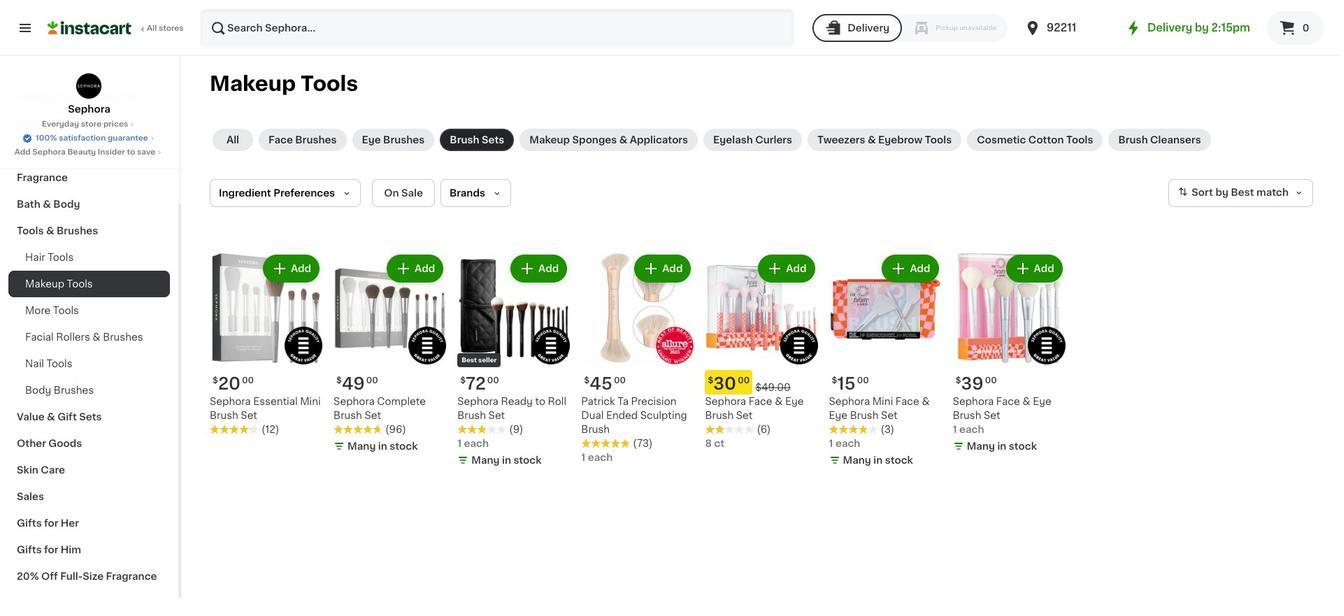 Task type: describe. For each thing, give the bounding box(es) containing it.
00 for 72
[[487, 376, 499, 385]]

bath & body link
[[8, 191, 170, 218]]

tools inside "link"
[[925, 135, 952, 145]]

best seller
[[462, 357, 497, 363]]

brush inside sephora complete brush set
[[334, 411, 362, 420]]

makeup sponges & applicators
[[530, 135, 688, 145]]

best match
[[1231, 188, 1289, 197]]

$ for 72
[[460, 376, 466, 385]]

holiday party ready beauty
[[17, 93, 159, 103]]

72
[[466, 376, 486, 392]]

1 for 15
[[829, 439, 833, 448]]

8
[[705, 439, 712, 448]]

tools up rollers in the bottom left of the page
[[53, 306, 79, 315]]

many down sephora face & eye brush set 1 each
[[967, 441, 995, 451]]

hair tools link
[[8, 244, 170, 271]]

goods
[[48, 439, 82, 448]]

eyebrow
[[879, 135, 923, 145]]

0
[[1303, 23, 1310, 33]]

skin care
[[17, 465, 65, 475]]

many down sephora ready to roll brush set
[[472, 455, 500, 465]]

brushes for eye brushes
[[383, 135, 425, 145]]

gifts for gifts for him
[[17, 545, 42, 555]]

Best match Sort by field
[[1169, 179, 1314, 207]]

many in stock down sephora face & eye brush set 1 each
[[967, 441, 1037, 451]]

1 each for 15
[[829, 439, 861, 448]]

00 for 30
[[738, 376, 750, 385]]

brands button
[[441, 179, 511, 207]]

more tools link
[[8, 297, 170, 324]]

delivery for delivery
[[848, 23, 890, 33]]

insider
[[98, 148, 125, 156]]

& inside sephora mini face & eye brush set
[[922, 397, 930, 406]]

best for best seller
[[462, 357, 477, 363]]

brush sets link
[[440, 129, 514, 151]]

$ 39 00
[[956, 376, 997, 392]]

(12)
[[262, 425, 279, 434]]

many down sephora complete brush set
[[348, 441, 376, 451]]

& inside "link"
[[868, 135, 876, 145]]

gifts for him link
[[8, 536, 170, 563]]

1 for 45
[[581, 453, 586, 462]]

brushes for body brushes
[[54, 385, 94, 395]]

1 vertical spatial sets
[[79, 412, 102, 422]]

5 add button from the left
[[760, 256, 814, 281]]

$ 49 00
[[336, 376, 378, 392]]

sephora for sephora complete brush set
[[334, 397, 375, 406]]

(6)
[[757, 425, 771, 434]]

& inside sephora face & eye brush set
[[775, 397, 783, 406]]

in down (9)
[[502, 455, 511, 465]]

00 for 49
[[366, 376, 378, 385]]

$ 30 00
[[708, 376, 750, 392]]

stock down (9)
[[514, 455, 542, 465]]

tools down tools & brushes
[[48, 252, 74, 262]]

(96)
[[385, 425, 406, 434]]

sephora for sephora face & eye brush set
[[705, 397, 746, 406]]

add for 20
[[291, 264, 311, 273]]

each inside sephora face & eye brush set 1 each
[[960, 425, 984, 434]]

makeup left sponges
[[530, 135, 570, 145]]

set inside sephora mini face & eye brush set
[[881, 411, 898, 420]]

all for all
[[227, 135, 239, 145]]

delivery by 2:15pm
[[1148, 22, 1251, 33]]

mini inside sephora mini face & eye brush set
[[873, 397, 893, 406]]

stock down sephora face & eye brush set 1 each
[[1009, 441, 1037, 451]]

100% satisfaction guarantee button
[[22, 130, 157, 144]]

eye brushes
[[362, 135, 425, 145]]

facial rollers & brushes link
[[8, 324, 170, 350]]

makeup up the all link
[[210, 73, 296, 94]]

facial
[[25, 332, 54, 342]]

in down (96)
[[378, 441, 387, 451]]

all stores link
[[48, 8, 185, 48]]

brush cleansers
[[1119, 135, 1201, 145]]

eyelash curlers
[[713, 135, 793, 145]]

tools right nail
[[46, 359, 72, 369]]

brush inside patrick ta precision dual ended sculpting brush
[[581, 425, 610, 434]]

1 each for 45
[[581, 453, 613, 462]]

gift
[[57, 412, 77, 422]]

add for 45
[[662, 264, 683, 273]]

in down '(3)'
[[874, 455, 883, 465]]

$ 15 00
[[832, 376, 869, 392]]

sephora for sephora mini face & eye brush set
[[829, 397, 870, 406]]

bath
[[17, 199, 40, 209]]

set inside sephora complete brush set
[[365, 411, 381, 420]]

sephora face & eye brush set
[[705, 397, 804, 420]]

(3)
[[881, 425, 895, 434]]

body brushes link
[[8, 377, 170, 404]]

cleansers
[[1151, 135, 1201, 145]]

sephora for sephora
[[68, 104, 110, 114]]

brush left cleansers in the right of the page
[[1119, 135, 1148, 145]]

add button for 39
[[1008, 256, 1062, 281]]

sephora complete brush set
[[334, 397, 426, 420]]

roll
[[548, 397, 567, 406]]

product group containing 39
[[953, 252, 1066, 456]]

20% off full-size fragrance link
[[8, 563, 170, 590]]

face inside sephora face & eye brush set 1 each
[[997, 397, 1020, 406]]

eyelash
[[713, 135, 753, 145]]

0 button
[[1267, 11, 1325, 45]]

tools down bath
[[17, 226, 44, 236]]

30
[[714, 376, 737, 392]]

00 for 15
[[857, 376, 869, 385]]

all for all stores
[[147, 24, 157, 32]]

face brushes
[[269, 135, 337, 145]]

many in stock down '(3)'
[[843, 455, 913, 465]]

gifts for gifts for her
[[17, 518, 42, 528]]

dual
[[581, 411, 604, 420]]

sephora mini face & eye brush set
[[829, 397, 930, 420]]

everyday store prices link
[[42, 119, 137, 130]]

delivery by 2:15pm link
[[1125, 20, 1251, 36]]

92211 button
[[1025, 8, 1109, 48]]

$ for 45
[[584, 376, 590, 385]]

0 horizontal spatial body
[[25, 385, 51, 395]]

tweezers & eyebrow tools
[[818, 135, 952, 145]]

hair for hair tools
[[25, 252, 45, 262]]

mini inside sephora essential mini brush set
[[300, 397, 321, 406]]

sort by
[[1192, 188, 1229, 197]]

15
[[838, 376, 856, 392]]

sephora for sephora face & eye brush set 1 each
[[953, 397, 994, 406]]

1 horizontal spatial beauty
[[123, 93, 159, 103]]

cotton
[[1029, 135, 1064, 145]]

more tools
[[25, 306, 79, 315]]

eye inside sephora mini face & eye brush set
[[829, 411, 848, 420]]

$30.00 original price: $49.00 element
[[705, 370, 818, 395]]

care for hair care
[[40, 146, 64, 156]]

20
[[218, 376, 241, 392]]

1 vertical spatial makeup tools
[[25, 279, 93, 289]]

brushes for face brushes
[[295, 135, 337, 145]]

other
[[17, 439, 46, 448]]

$ for 49
[[336, 376, 342, 385]]

stock down '(3)'
[[885, 455, 913, 465]]

for for him
[[44, 545, 58, 555]]

$ 72 00
[[460, 376, 499, 392]]

brushes up "hair tools" link
[[57, 226, 98, 236]]

sort
[[1192, 188, 1214, 197]]

fragrance link
[[8, 164, 170, 191]]

in down sephora face & eye brush set 1 each
[[998, 441, 1007, 451]]

ingredient
[[219, 188, 271, 198]]

essential
[[253, 397, 298, 406]]

$ for 15
[[832, 376, 838, 385]]

1 vertical spatial fragrance
[[106, 571, 157, 581]]

eye brushes link
[[352, 129, 435, 151]]

size
[[83, 571, 104, 581]]

brush inside sephora mini face & eye brush set
[[850, 411, 879, 420]]

0 horizontal spatial fragrance
[[17, 173, 68, 183]]

for for her
[[44, 518, 58, 528]]

brushes up nail tools link at the bottom
[[103, 332, 143, 342]]

many down sephora mini face & eye brush set
[[843, 455, 871, 465]]

(9)
[[509, 425, 523, 434]]

more
[[25, 306, 51, 315]]

20% off full-size fragrance
[[17, 571, 157, 581]]

brush cleansers link
[[1109, 129, 1211, 151]]

satisfaction
[[59, 134, 106, 142]]

everyday
[[42, 120, 79, 128]]



Task type: vqa. For each thing, say whether or not it's contained in the screenshot.
Smart & Final 30 min
no



Task type: locate. For each thing, give the bounding box(es) containing it.
4 set from the left
[[736, 411, 753, 420]]

each for 72
[[464, 439, 489, 448]]

by for sort
[[1216, 188, 1229, 197]]

all link
[[213, 129, 253, 151]]

5 00 from the left
[[738, 376, 750, 385]]

00 for 45
[[614, 376, 626, 385]]

patrick
[[581, 397, 615, 406]]

00 right 20
[[242, 376, 254, 385]]

$ inside the $ 30 00
[[708, 376, 714, 385]]

gifts for him
[[17, 545, 81, 555]]

all up ingredient
[[227, 135, 239, 145]]

in
[[378, 441, 387, 451], [998, 441, 1007, 451], [502, 455, 511, 465], [874, 455, 883, 465]]

brush down dual
[[581, 425, 610, 434]]

sephora inside sephora essential mini brush set
[[210, 397, 251, 406]]

all
[[147, 24, 157, 32], [227, 135, 239, 145]]

tools down "hair tools" link
[[67, 279, 93, 289]]

6 00 from the left
[[857, 376, 869, 385]]

sephora down 20
[[210, 397, 251, 406]]

hair care link
[[8, 138, 170, 164]]

$ for 39
[[956, 376, 961, 385]]

set down essential
[[241, 411, 257, 420]]

1 00 from the left
[[242, 376, 254, 385]]

service type group
[[813, 14, 1008, 42]]

eye inside sephora face & eye brush set 1 each
[[1033, 397, 1052, 406]]

rollers
[[56, 332, 90, 342]]

each for 15
[[836, 439, 861, 448]]

add button for 72
[[512, 256, 566, 281]]

2 set from the left
[[365, 411, 381, 420]]

$ for 20
[[213, 376, 218, 385]]

match
[[1257, 188, 1289, 197]]

00 inside $ 20 00
[[242, 376, 254, 385]]

product group containing 49
[[334, 252, 446, 456]]

mini right essential
[[300, 397, 321, 406]]

stock
[[390, 441, 418, 451], [1009, 441, 1037, 451], [514, 455, 542, 465], [885, 455, 913, 465]]

00 right 30
[[738, 376, 750, 385]]

Search field
[[201, 10, 793, 46]]

gifts inside 'gifts for her' link
[[17, 518, 42, 528]]

00 for 20
[[242, 376, 254, 385]]

1 horizontal spatial to
[[535, 397, 546, 406]]

6 set from the left
[[984, 411, 1001, 420]]

eye inside sephora face & eye brush set
[[785, 397, 804, 406]]

many in stock down (96)
[[348, 441, 418, 451]]

add for 49
[[415, 264, 435, 273]]

preferences
[[274, 188, 335, 198]]

delivery button
[[813, 14, 902, 42]]

brush up ct
[[705, 411, 734, 420]]

add button for 20
[[264, 256, 318, 281]]

face inside sephora face & eye brush set
[[749, 397, 773, 406]]

$ up patrick
[[584, 376, 590, 385]]

4 add button from the left
[[636, 256, 690, 281]]

sales
[[17, 492, 44, 501]]

each
[[960, 425, 984, 434], [464, 439, 489, 448], [836, 439, 861, 448], [588, 453, 613, 462]]

by left 2:15pm
[[1195, 22, 1209, 33]]

0 vertical spatial care
[[40, 146, 64, 156]]

add sephora beauty insider to save link
[[14, 147, 164, 158]]

best
[[1231, 188, 1254, 197], [462, 357, 477, 363]]

2 gifts from the top
[[17, 545, 42, 555]]

brush up 'brands' in the top of the page
[[450, 135, 480, 145]]

1 horizontal spatial sets
[[482, 135, 505, 145]]

1 each down sephora ready to roll brush set
[[458, 439, 489, 448]]

body brushes
[[25, 385, 94, 395]]

to inside "link"
[[127, 148, 135, 156]]

brush down 49
[[334, 411, 362, 420]]

gifts down sales
[[17, 518, 42, 528]]

1 vertical spatial ready
[[501, 397, 533, 406]]

$ down best seller
[[460, 376, 466, 385]]

beauty inside "link"
[[67, 148, 96, 156]]

makeup up the 100%
[[17, 120, 57, 129]]

makeup tools up 'face brushes'
[[210, 73, 358, 94]]

body down nail
[[25, 385, 51, 395]]

1 vertical spatial body
[[25, 385, 51, 395]]

brush down the 39
[[953, 411, 982, 420]]

1 down sephora ready to roll brush set
[[458, 439, 462, 448]]

brush inside sephora face & eye brush set 1 each
[[953, 411, 982, 420]]

$ for 30
[[708, 376, 714, 385]]

$ up sephora face & eye brush set
[[708, 376, 714, 385]]

5 product group from the left
[[705, 252, 818, 451]]

3 set from the left
[[489, 411, 505, 420]]

7 product group from the left
[[953, 252, 1066, 456]]

1 horizontal spatial fragrance
[[106, 571, 157, 581]]

92211
[[1047, 22, 1077, 33]]

2 product group from the left
[[334, 252, 446, 456]]

set inside sephora ready to roll brush set
[[489, 411, 505, 420]]

sephora down the 100%
[[32, 148, 66, 156]]

0 vertical spatial sets
[[482, 135, 505, 145]]

0 vertical spatial makeup tools
[[210, 73, 358, 94]]

sephora link
[[68, 73, 110, 116]]

all inside all stores link
[[147, 24, 157, 32]]

best inside field
[[1231, 188, 1254, 197]]

1 for from the top
[[44, 518, 58, 528]]

0 horizontal spatial mini
[[300, 397, 321, 406]]

0 vertical spatial for
[[44, 518, 58, 528]]

brushes up preferences on the top of page
[[295, 135, 337, 145]]

2 00 from the left
[[366, 376, 378, 385]]

1 horizontal spatial all
[[227, 135, 239, 145]]

other goods link
[[8, 430, 170, 457]]

00 inside $ 49 00
[[366, 376, 378, 385]]

add button for 15
[[884, 256, 938, 281]]

set inside sephora face & eye brush set
[[736, 411, 753, 420]]

delivery inside button
[[848, 23, 890, 33]]

add for 72
[[539, 264, 559, 273]]

prices
[[103, 120, 128, 128]]

7 00 from the left
[[985, 376, 997, 385]]

1 vertical spatial gifts
[[17, 545, 42, 555]]

1 down dual
[[581, 453, 586, 462]]

6 $ from the left
[[832, 376, 838, 385]]

bath & body
[[17, 199, 80, 209]]

2 $ from the left
[[336, 376, 342, 385]]

00 inside $ 39 00
[[985, 376, 997, 385]]

$ up sephora essential mini brush set at the bottom
[[213, 376, 218, 385]]

1 horizontal spatial body
[[53, 199, 80, 209]]

2 add button from the left
[[388, 256, 442, 281]]

39
[[961, 376, 984, 392]]

1 down sephora mini face & eye brush set
[[829, 439, 833, 448]]

6 add button from the left
[[884, 256, 938, 281]]

off
[[41, 571, 58, 581]]

sephora down $ 15 00
[[829, 397, 870, 406]]

for left him
[[44, 545, 58, 555]]

each for 45
[[588, 453, 613, 462]]

sets right gift
[[79, 412, 102, 422]]

delivery for delivery by 2:15pm
[[1148, 22, 1193, 33]]

each down sephora mini face & eye brush set
[[836, 439, 861, 448]]

tools right cotton
[[1067, 135, 1094, 145]]

0 horizontal spatial beauty
[[67, 148, 96, 156]]

sephora essential mini brush set
[[210, 397, 321, 420]]

00 inside the $ 30 00
[[738, 376, 750, 385]]

0 horizontal spatial to
[[127, 148, 135, 156]]

eyelash curlers link
[[704, 129, 802, 151]]

7 add button from the left
[[1008, 256, 1062, 281]]

0 vertical spatial to
[[127, 148, 135, 156]]

gifts
[[17, 518, 42, 528], [17, 545, 42, 555]]

None search field
[[200, 8, 795, 48]]

1 horizontal spatial ready
[[501, 397, 533, 406]]

sephora inside "link"
[[32, 148, 66, 156]]

to down guarantee on the left top of page
[[127, 148, 135, 156]]

1 horizontal spatial makeup tools
[[210, 73, 358, 94]]

1 horizontal spatial best
[[1231, 188, 1254, 197]]

curlers
[[756, 135, 793, 145]]

& inside sephora face & eye brush set 1 each
[[1023, 397, 1031, 406]]

mini up '(3)'
[[873, 397, 893, 406]]

3 add button from the left
[[512, 256, 566, 281]]

0 vertical spatial ready
[[88, 93, 120, 103]]

0 vertical spatial all
[[147, 24, 157, 32]]

by inside field
[[1216, 188, 1229, 197]]

1 vertical spatial for
[[44, 545, 58, 555]]

sephora inside sephora mini face & eye brush set
[[829, 397, 870, 406]]

beauty up prices
[[123, 93, 159, 103]]

1 vertical spatial hair
[[25, 252, 45, 262]]

set inside sephora face & eye brush set 1 each
[[984, 411, 1001, 420]]

all left stores
[[147, 24, 157, 32]]

set down $ 72 00
[[489, 411, 505, 420]]

brush down $ 15 00
[[850, 411, 879, 420]]

many in stock down (9)
[[472, 455, 542, 465]]

$ up sephora complete brush set
[[336, 376, 342, 385]]

stock down (96)
[[390, 441, 418, 451]]

value & gift sets link
[[8, 404, 170, 430]]

on
[[384, 188, 399, 198]]

00 right 15
[[857, 376, 869, 385]]

00 for 39
[[985, 376, 997, 385]]

1
[[953, 425, 957, 434], [458, 439, 462, 448], [829, 439, 833, 448], [581, 453, 586, 462]]

$ 45 00
[[584, 376, 626, 392]]

add for 39
[[1034, 264, 1055, 273]]

full-
[[60, 571, 83, 581]]

0 horizontal spatial delivery
[[848, 23, 890, 33]]

$ inside $ 15 00
[[832, 376, 838, 385]]

$49.00
[[755, 383, 791, 392]]

ready inside sephora ready to roll brush set
[[501, 397, 533, 406]]

1 vertical spatial to
[[535, 397, 546, 406]]

1 set from the left
[[241, 411, 257, 420]]

1 down $ 39 00
[[953, 425, 957, 434]]

$ 20 00
[[213, 376, 254, 392]]

4 00 from the left
[[614, 376, 626, 385]]

00
[[242, 376, 254, 385], [366, 376, 378, 385], [487, 376, 499, 385], [614, 376, 626, 385], [738, 376, 750, 385], [857, 376, 869, 385], [985, 376, 997, 385]]

set
[[241, 411, 257, 420], [365, 411, 381, 420], [489, 411, 505, 420], [736, 411, 753, 420], [881, 411, 898, 420], [984, 411, 1001, 420]]

beauty down satisfaction
[[67, 148, 96, 156]]

hair for hair care
[[17, 146, 38, 156]]

6 product group from the left
[[829, 252, 942, 470]]

body up tools & brushes
[[53, 199, 80, 209]]

$ inside $ 20 00
[[213, 376, 218, 385]]

1 each down dual
[[581, 453, 613, 462]]

★★★★★
[[210, 425, 259, 434], [210, 425, 259, 434], [334, 425, 383, 434], [334, 425, 383, 434], [458, 425, 507, 434], [458, 425, 507, 434], [705, 425, 754, 434], [829, 425, 878, 434], [829, 425, 878, 434], [581, 439, 630, 448], [581, 439, 630, 448]]

set down complete
[[365, 411, 381, 420]]

all inside the all link
[[227, 135, 239, 145]]

sephora ready to roll brush set
[[458, 397, 567, 420]]

$ inside $ 45 00
[[584, 376, 590, 385]]

1 inside sephora face & eye brush set 1 each
[[953, 425, 957, 434]]

set down $ 39 00
[[984, 411, 1001, 420]]

product group containing 30
[[705, 252, 818, 451]]

0 vertical spatial best
[[1231, 188, 1254, 197]]

sephora down 49
[[334, 397, 375, 406]]

sephora inside sephora face & eye brush set 1 each
[[953, 397, 994, 406]]

ta
[[618, 397, 629, 406]]

store
[[81, 120, 102, 128]]

sephora inside sephora complete brush set
[[334, 397, 375, 406]]

$ up sephora face & eye brush set 1 each
[[956, 376, 961, 385]]

1 gifts from the top
[[17, 518, 42, 528]]

1 horizontal spatial by
[[1216, 188, 1229, 197]]

5 $ from the left
[[708, 376, 714, 385]]

sephora for sephora essential mini brush set
[[210, 397, 251, 406]]

tools & brushes link
[[8, 218, 170, 244]]

1 vertical spatial all
[[227, 135, 239, 145]]

1 horizontal spatial mini
[[873, 397, 893, 406]]

ready up prices
[[88, 93, 120, 103]]

1 each down sephora mini face & eye brush set
[[829, 439, 861, 448]]

by right sort at the right of page
[[1216, 188, 1229, 197]]

set inside sephora essential mini brush set
[[241, 411, 257, 420]]

face
[[269, 135, 293, 145], [749, 397, 773, 406], [896, 397, 920, 406], [997, 397, 1020, 406]]

tools & brushes
[[17, 226, 98, 236]]

makeup sponges & applicators link
[[520, 129, 698, 151]]

$ inside $ 39 00
[[956, 376, 961, 385]]

brushes
[[295, 135, 337, 145], [383, 135, 425, 145], [57, 226, 98, 236], [103, 332, 143, 342], [54, 385, 94, 395]]

1 vertical spatial best
[[462, 357, 477, 363]]

product group containing 45
[[581, 252, 694, 464]]

(73)
[[633, 439, 653, 448]]

1 add button from the left
[[264, 256, 318, 281]]

0 horizontal spatial sets
[[79, 412, 102, 422]]

1 horizontal spatial 1 each
[[581, 453, 613, 462]]

$ inside $ 72 00
[[460, 376, 466, 385]]

hair down tools & brushes
[[25, 252, 45, 262]]

sephora face & eye brush set 1 each
[[953, 397, 1052, 434]]

ended
[[606, 411, 638, 420]]

makeup tools up more tools
[[25, 279, 93, 289]]

nail tools
[[25, 359, 72, 369]]

add button for 45
[[636, 256, 690, 281]]

sephora down $ 72 00
[[458, 397, 499, 406]]

by for delivery
[[1195, 22, 1209, 33]]

00 inside $ 72 00
[[487, 376, 499, 385]]

ready up (9)
[[501, 397, 533, 406]]

instacart logo image
[[48, 20, 131, 36]]

3 $ from the left
[[460, 376, 466, 385]]

0 horizontal spatial makeup tools
[[25, 279, 93, 289]]

ingredient preferences
[[219, 188, 335, 198]]

lists link
[[8, 34, 170, 62]]

to inside sephora ready to roll brush set
[[535, 397, 546, 406]]

sephora down the holiday party ready beauty
[[68, 104, 110, 114]]

00 inside $ 45 00
[[614, 376, 626, 385]]

on sale button
[[372, 179, 435, 207]]

face brushes link
[[259, 129, 347, 151]]

product group containing 20
[[210, 252, 323, 437]]

brush inside sephora essential mini brush set
[[210, 411, 238, 420]]

face inside sephora mini face & eye brush set
[[896, 397, 920, 406]]

for left her
[[44, 518, 58, 528]]

best for best match
[[1231, 188, 1254, 197]]

makeup tools link
[[8, 271, 170, 297]]

sephora inside sephora ready to roll brush set
[[458, 397, 499, 406]]

him
[[61, 545, 81, 555]]

1 vertical spatial by
[[1216, 188, 1229, 197]]

100% satisfaction guarantee
[[36, 134, 148, 142]]

4 $ from the left
[[584, 376, 590, 385]]

gifts up 20% at left bottom
[[17, 545, 42, 555]]

1 vertical spatial beauty
[[67, 148, 96, 156]]

brush down 20
[[210, 411, 238, 420]]

fragrance right size on the bottom left of page
[[106, 571, 157, 581]]

value
[[17, 412, 45, 422]]

set up '(3)'
[[881, 411, 898, 420]]

4 product group from the left
[[581, 252, 694, 464]]

lists
[[39, 43, 63, 53]]

sponges
[[572, 135, 617, 145]]

ct
[[714, 439, 725, 448]]

makeup down hair tools
[[25, 279, 64, 289]]

0 horizontal spatial 1 each
[[458, 439, 489, 448]]

00 right the 39
[[985, 376, 997, 385]]

1 horizontal spatial delivery
[[1148, 22, 1193, 33]]

$ inside $ 49 00
[[336, 376, 342, 385]]

0 vertical spatial by
[[1195, 22, 1209, 33]]

0 horizontal spatial ready
[[88, 93, 120, 103]]

7 $ from the left
[[956, 376, 961, 385]]

hair down the 100%
[[17, 146, 38, 156]]

tools right eyebrow
[[925, 135, 952, 145]]

00 right 49
[[366, 376, 378, 385]]

care right skin
[[41, 465, 65, 475]]

brush inside sephora ready to roll brush set
[[458, 411, 486, 420]]

add for 15
[[910, 264, 931, 273]]

sephora inside sephora face & eye brush set
[[705, 397, 746, 406]]

2 horizontal spatial 1 each
[[829, 439, 861, 448]]

product group containing 15
[[829, 252, 942, 470]]

nail
[[25, 359, 44, 369]]

hair tools
[[25, 252, 74, 262]]

0 vertical spatial beauty
[[123, 93, 159, 103]]

by
[[1195, 22, 1209, 33], [1216, 188, 1229, 197]]

0 vertical spatial fragrance
[[17, 173, 68, 183]]

precision
[[631, 397, 677, 406]]

1 vertical spatial care
[[41, 465, 65, 475]]

best left seller on the left of page
[[462, 357, 477, 363]]

each down sephora ready to roll brush set
[[464, 439, 489, 448]]

each down the 39
[[960, 425, 984, 434]]

fragrance down hair care
[[17, 173, 68, 183]]

1 each for 72
[[458, 439, 489, 448]]

0 horizontal spatial by
[[1195, 22, 1209, 33]]

care for skin care
[[41, 465, 65, 475]]

2 mini from the left
[[873, 397, 893, 406]]

for
[[44, 518, 58, 528], [44, 545, 58, 555]]

product group containing 72
[[458, 252, 570, 470]]

0 vertical spatial body
[[53, 199, 80, 209]]

mini
[[300, 397, 321, 406], [873, 397, 893, 406]]

1 for 72
[[458, 439, 462, 448]]

brushes up on sale
[[383, 135, 425, 145]]

facial rollers & brushes
[[25, 332, 143, 342]]

tweezers & eyebrow tools link
[[808, 129, 962, 151]]

1 mini from the left
[[300, 397, 321, 406]]

brush inside sephora face & eye brush set
[[705, 411, 734, 420]]

0 vertical spatial gifts
[[17, 518, 42, 528]]

0 horizontal spatial best
[[462, 357, 477, 363]]

brush
[[450, 135, 480, 145], [1119, 135, 1148, 145], [210, 411, 238, 420], [334, 411, 362, 420], [458, 411, 486, 420], [705, 411, 734, 420], [850, 411, 879, 420], [953, 411, 982, 420], [581, 425, 610, 434]]

00 right 72
[[487, 376, 499, 385]]

3 00 from the left
[[487, 376, 499, 385]]

0 vertical spatial hair
[[17, 146, 38, 156]]

everyday store prices
[[42, 120, 128, 128]]

1 $ from the left
[[213, 376, 218, 385]]

tools up 'face brushes'
[[301, 73, 358, 94]]

3 product group from the left
[[458, 252, 570, 470]]

product group
[[210, 252, 323, 437], [334, 252, 446, 456], [458, 252, 570, 470], [581, 252, 694, 464], [705, 252, 818, 451], [829, 252, 942, 470], [953, 252, 1066, 456]]

add sephora beauty insider to save
[[14, 148, 155, 156]]

patrick ta precision dual ended sculpting brush
[[581, 397, 687, 434]]

sets up brands dropdown button
[[482, 135, 505, 145]]

gifts inside gifts for him link
[[17, 545, 42, 555]]

care down the 100%
[[40, 146, 64, 156]]

add inside "link"
[[14, 148, 31, 156]]

sculpting
[[640, 411, 687, 420]]

sephora for sephora ready to roll brush set
[[458, 397, 499, 406]]

1 product group from the left
[[210, 252, 323, 437]]

00 inside $ 15 00
[[857, 376, 869, 385]]

$ up sephora mini face & eye brush set
[[832, 376, 838, 385]]

add button for 49
[[388, 256, 442, 281]]

20%
[[17, 571, 39, 581]]

each down dual
[[588, 453, 613, 462]]

5 set from the left
[[881, 411, 898, 420]]

2 for from the top
[[44, 545, 58, 555]]

sephora logo image
[[76, 73, 102, 99]]

0 horizontal spatial all
[[147, 24, 157, 32]]



